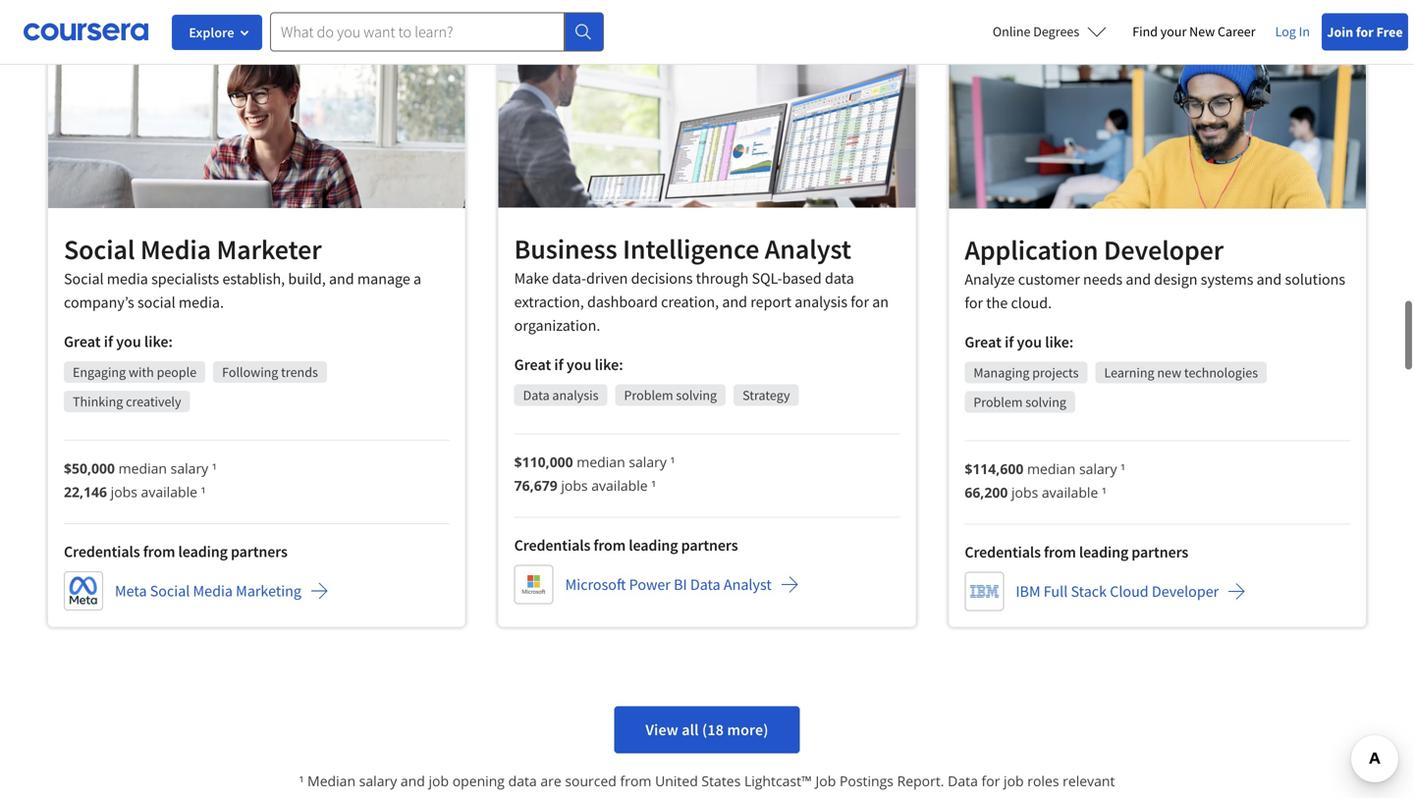 Task type: locate. For each thing, give the bounding box(es) containing it.
and right build,
[[329, 269, 354, 289]]

0 horizontal spatial credentials from leading partners
[[64, 542, 288, 562]]

jobs right 76,679
[[561, 476, 588, 495]]

for left an
[[851, 292, 869, 312]]

view all (18 more)
[[646, 720, 769, 740]]

jobs right 22,146
[[111, 483, 137, 501]]

managing projects
[[974, 364, 1079, 381]]

jobs inside $110,000 median salary ¹ 76,679 jobs available ¹
[[561, 476, 588, 495]]

solutions
[[1285, 269, 1346, 289]]

like: for social
[[144, 332, 173, 351]]

great if you like: up data analysis
[[514, 355, 623, 375]]

data up $110,000
[[523, 386, 550, 404]]

data right bi
[[690, 575, 721, 595]]

from up microsoft
[[594, 536, 626, 555]]

median
[[577, 453, 625, 471], [119, 459, 167, 478], [1028, 460, 1076, 478]]

problem solving
[[624, 386, 717, 404], [974, 393, 1067, 411]]

from up featured
[[620, 772, 652, 791]]

marketer
[[217, 232, 322, 267]]

2 horizontal spatial if
[[1005, 332, 1014, 352]]

partners
[[681, 536, 738, 555], [231, 542, 288, 562], [1132, 543, 1189, 562]]

0 horizontal spatial available
[[141, 483, 197, 501]]

salary for intelligence
[[629, 453, 667, 471]]

1 horizontal spatial great
[[514, 355, 551, 375]]

data left are
[[508, 772, 537, 791]]

¹ median salary and job opening data are sourced from united states lightcast™ job postings report. data for job roles relevant to featured programs (7/1/2022 - 6/30/2023)
[[299, 772, 1115, 799]]

you up data analysis
[[567, 355, 592, 375]]

leading up microsoft power bi data analyst link
[[629, 536, 678, 555]]

2 horizontal spatial leading
[[1079, 543, 1129, 562]]

available
[[592, 476, 648, 495], [141, 483, 197, 501], [1042, 483, 1099, 502]]

0 horizontal spatial if
[[104, 332, 113, 351]]

view
[[646, 720, 679, 740]]

partners for intelligence
[[681, 536, 738, 555]]

0 horizontal spatial you
[[116, 332, 141, 351]]

if up data analysis
[[554, 355, 564, 375]]

creation,
[[661, 292, 719, 312]]

median inside $110,000 median salary ¹ 76,679 jobs available ¹
[[577, 453, 625, 471]]

great up data analysis
[[514, 355, 551, 375]]

if
[[104, 332, 113, 351], [1005, 332, 1014, 352], [554, 355, 564, 375]]

data inside ¹ median salary and job opening data are sourced from united states lightcast™ job postings report. data for job roles relevant to featured programs (7/1/2022 - 6/30/2023)
[[508, 772, 537, 791]]

salary inside $50,000 median salary ¹ 22,146 jobs available ¹
[[171, 459, 208, 478]]

0 horizontal spatial great if you like:
[[64, 332, 173, 351]]

driven
[[586, 269, 628, 288]]

0 horizontal spatial data
[[508, 772, 537, 791]]

0 vertical spatial analyst
[[765, 232, 852, 266]]

(18
[[702, 720, 724, 740]]

2 vertical spatial data
[[948, 772, 978, 791]]

explore button
[[172, 15, 262, 50]]

data right report.
[[948, 772, 978, 791]]

data
[[523, 386, 550, 404], [690, 575, 721, 595], [948, 772, 978, 791]]

median right $50,000
[[119, 459, 167, 478]]

0 vertical spatial developer
[[1104, 233, 1224, 267]]

you for business
[[567, 355, 592, 375]]

social right meta
[[150, 581, 190, 601]]

developer right cloud
[[1152, 582, 1219, 602]]

the
[[987, 293, 1008, 313]]

0 horizontal spatial job
[[429, 772, 449, 791]]

2 horizontal spatial great if you like:
[[965, 332, 1074, 352]]

based
[[782, 269, 822, 288]]

problem solving down managing projects
[[974, 393, 1067, 411]]

analyst inside business intelligence analyst make data-driven decisions through sql-based data extraction, dashboard creation, and report analysis for an organization.
[[765, 232, 852, 266]]

1 horizontal spatial jobs
[[561, 476, 588, 495]]

credentials from leading partners for intelligence
[[514, 536, 738, 555]]

2 horizontal spatial like:
[[1045, 332, 1074, 352]]

like: up with
[[144, 332, 173, 351]]

jobs for social
[[111, 483, 137, 501]]

if up engaging
[[104, 332, 113, 351]]

marketing
[[236, 581, 302, 601]]

leading for developer
[[1079, 543, 1129, 562]]

0 horizontal spatial great
[[64, 332, 101, 351]]

microsoft
[[566, 575, 626, 595]]

learning new technologies
[[1105, 364, 1259, 381]]

like: for business
[[595, 355, 623, 375]]

jobs inside $50,000 median salary ¹ 22,146 jobs available ¹
[[111, 483, 137, 501]]

cloud
[[1110, 582, 1149, 602]]

and right needs
[[1126, 269, 1151, 289]]

and inside business intelligence analyst make data-driven decisions through sql-based data extraction, dashboard creation, and report analysis for an organization.
[[722, 292, 748, 312]]

0 horizontal spatial problem solving
[[624, 386, 717, 404]]

credentials from leading partners for media
[[64, 542, 288, 562]]

jobs right 66,200
[[1012, 483, 1039, 502]]

0 horizontal spatial problem
[[624, 386, 673, 404]]

for left roles
[[982, 772, 1000, 791]]

data analysis
[[523, 386, 599, 404]]

2 horizontal spatial data
[[948, 772, 978, 791]]

credentials from leading partners up power
[[514, 536, 738, 555]]

leading up "meta social media marketing"
[[178, 542, 228, 562]]

job left roles
[[1004, 772, 1024, 791]]

you up the engaging with people at left
[[116, 332, 141, 351]]

2 horizontal spatial credentials
[[965, 543, 1041, 562]]

analysis down organization.
[[552, 386, 599, 404]]

1 horizontal spatial median
[[577, 453, 625, 471]]

problem solving down creation,
[[624, 386, 717, 404]]

great for social media marketer
[[64, 332, 101, 351]]

(7/1/2022
[[707, 796, 768, 799]]

salary inside $110,000 median salary ¹ 76,679 jobs available ¹
[[629, 453, 667, 471]]

1 horizontal spatial job
[[1004, 772, 1024, 791]]

great
[[64, 332, 101, 351], [965, 332, 1002, 352], [514, 355, 551, 375]]

programs
[[641, 796, 703, 799]]

credentials for application
[[965, 543, 1041, 562]]

2 vertical spatial social
[[150, 581, 190, 601]]

1 horizontal spatial credentials from leading partners
[[514, 536, 738, 555]]

if for application
[[1005, 332, 1014, 352]]

salary inside $114,600 median salary ¹ 66,200 jobs available ¹
[[1080, 460, 1117, 478]]

microsoft power bi data analyst
[[566, 575, 772, 595]]

ibm full stack cloud developer link
[[965, 572, 1247, 611]]

join
[[1327, 23, 1354, 41]]

2 horizontal spatial you
[[1017, 332, 1042, 352]]

2 horizontal spatial available
[[1042, 483, 1099, 502]]

find
[[1133, 23, 1158, 40]]

0 horizontal spatial jobs
[[111, 483, 137, 501]]

credentials up ibm
[[965, 543, 1041, 562]]

2 job from the left
[[1004, 772, 1024, 791]]

social
[[137, 293, 176, 312]]

1 vertical spatial analysis
[[552, 386, 599, 404]]

online
[[993, 23, 1031, 40]]

partners for media
[[231, 542, 288, 562]]

1 horizontal spatial partners
[[681, 536, 738, 555]]

new
[[1158, 364, 1182, 381]]

from
[[594, 536, 626, 555], [143, 542, 175, 562], [1044, 543, 1076, 562], [620, 772, 652, 791]]

credentials
[[514, 536, 591, 555], [64, 542, 140, 562], [965, 543, 1041, 562]]

credentials for social
[[64, 542, 140, 562]]

social
[[64, 232, 135, 267], [64, 269, 104, 289], [150, 581, 190, 601]]

median inside $50,000 median salary ¹ 22,146 jobs available ¹
[[119, 459, 167, 478]]

full
[[1044, 582, 1068, 602]]

solving
[[676, 386, 717, 404], [1026, 393, 1067, 411]]

salary inside ¹ median salary and job opening data are sourced from united states lightcast™ job postings report. data for job roles relevant to featured programs (7/1/2022 - 6/30/2023)
[[359, 772, 397, 791]]

1 horizontal spatial credentials
[[514, 536, 591, 555]]

like: for application
[[1045, 332, 1074, 352]]

social inside 'link'
[[150, 581, 190, 601]]

¹
[[670, 453, 675, 471], [212, 459, 217, 478], [1121, 460, 1126, 478], [652, 476, 656, 495], [201, 483, 206, 501], [1102, 483, 1107, 502], [299, 772, 304, 791]]

from up the full
[[1044, 543, 1076, 562]]

problem down managing at right
[[974, 393, 1023, 411]]

1 job from the left
[[429, 772, 449, 791]]

and left opening
[[401, 772, 425, 791]]

problem right data analysis
[[624, 386, 673, 404]]

1 vertical spatial data
[[508, 772, 537, 791]]

0 horizontal spatial leading
[[178, 542, 228, 562]]

available inside $114,600 median salary ¹ 66,200 jobs available ¹
[[1042, 483, 1099, 502]]

if up managing at right
[[1005, 332, 1014, 352]]

from up meta
[[143, 542, 175, 562]]

0 horizontal spatial like:
[[144, 332, 173, 351]]

like:
[[144, 332, 173, 351], [1045, 332, 1074, 352], [595, 355, 623, 375]]

credentials from leading partners up stack
[[965, 543, 1189, 562]]

great if you like: up managing projects
[[965, 332, 1074, 352]]

great for application developer
[[965, 332, 1002, 352]]

bi
[[674, 575, 687, 595]]

0 vertical spatial social
[[64, 232, 135, 267]]

0 vertical spatial data
[[825, 269, 854, 288]]

2 horizontal spatial great
[[965, 332, 1002, 352]]

cloud.
[[1011, 293, 1052, 313]]

media
[[107, 269, 148, 289]]

social up media
[[64, 232, 135, 267]]

0 horizontal spatial data
[[523, 386, 550, 404]]

trends
[[281, 363, 318, 381]]

problem
[[624, 386, 673, 404], [974, 393, 1023, 411]]

None search field
[[270, 12, 604, 52]]

2 horizontal spatial jobs
[[1012, 483, 1039, 502]]

free
[[1377, 23, 1403, 41]]

0 horizontal spatial credentials
[[64, 542, 140, 562]]

report.
[[897, 772, 945, 791]]

median right $110,000
[[577, 453, 625, 471]]

great if you like: for application
[[965, 332, 1074, 352]]

great up managing at right
[[965, 332, 1002, 352]]

1 horizontal spatial analysis
[[795, 292, 848, 312]]

developer up the design
[[1104, 233, 1224, 267]]

for left the
[[965, 293, 983, 313]]

0 horizontal spatial partners
[[231, 542, 288, 562]]

2 horizontal spatial credentials from leading partners
[[965, 543, 1189, 562]]

data right based
[[825, 269, 854, 288]]

1 horizontal spatial data
[[825, 269, 854, 288]]

partners up bi
[[681, 536, 738, 555]]

1 vertical spatial media
[[193, 581, 233, 601]]

technologies
[[1185, 364, 1259, 381]]

0 vertical spatial media
[[140, 232, 211, 267]]

you for social
[[116, 332, 141, 351]]

make
[[514, 269, 549, 288]]

meta social media marketing link
[[64, 572, 329, 611]]

stack
[[1071, 582, 1107, 602]]

establish,
[[222, 269, 285, 289]]

credentials up microsoft
[[514, 536, 591, 555]]

developer
[[1104, 233, 1224, 267], [1152, 582, 1219, 602]]

for right 'join'
[[1357, 23, 1374, 41]]

great if you like: up the engaging with people at left
[[64, 332, 173, 351]]

solving down projects
[[1026, 393, 1067, 411]]

great if you like: for business
[[514, 355, 623, 375]]

2 horizontal spatial median
[[1028, 460, 1076, 478]]

What do you want to learn? text field
[[270, 12, 565, 52]]

you up managing projects
[[1017, 332, 1042, 352]]

from inside ¹ median salary and job opening data are sourced from united states lightcast™ job postings report. data for job roles relevant to featured programs (7/1/2022 - 6/30/2023)
[[620, 772, 652, 791]]

jobs inside $114,600 median salary ¹ 66,200 jobs available ¹
[[1012, 483, 1039, 502]]

partners for developer
[[1132, 543, 1189, 562]]

media left marketing
[[193, 581, 233, 601]]

1 vertical spatial analyst
[[724, 575, 772, 595]]

credentials up meta
[[64, 542, 140, 562]]

2 horizontal spatial partners
[[1132, 543, 1189, 562]]

online degrees button
[[977, 10, 1123, 53]]

company's
[[64, 293, 134, 312]]

career
[[1218, 23, 1256, 40]]

partners up marketing
[[231, 542, 288, 562]]

jobs for application
[[1012, 483, 1039, 502]]

1 horizontal spatial available
[[592, 476, 648, 495]]

1 horizontal spatial if
[[554, 355, 564, 375]]

available right 22,146
[[141, 483, 197, 501]]

great up engaging
[[64, 332, 101, 351]]

1 vertical spatial data
[[690, 575, 721, 595]]

featured
[[582, 796, 637, 799]]

1 vertical spatial developer
[[1152, 582, 1219, 602]]

1 horizontal spatial like:
[[595, 355, 623, 375]]

decisions
[[631, 269, 693, 288]]

your
[[1161, 23, 1187, 40]]

available for developer
[[1042, 483, 1099, 502]]

1 horizontal spatial data
[[690, 575, 721, 595]]

extraction,
[[514, 292, 584, 312]]

sql-
[[752, 269, 782, 288]]

¹ inside ¹ median salary and job opening data are sourced from united states lightcast™ job postings report. data for job roles relevant to featured programs (7/1/2022 - 6/30/2023)
[[299, 772, 304, 791]]

1 horizontal spatial leading
[[629, 536, 678, 555]]

like: up projects
[[1045, 332, 1074, 352]]

systems
[[1201, 269, 1254, 289]]

0 horizontal spatial median
[[119, 459, 167, 478]]

1 horizontal spatial great if you like:
[[514, 355, 623, 375]]

credentials from leading partners up meta social media marketing 'link'
[[64, 542, 288, 562]]

available right 66,200
[[1042, 483, 1099, 502]]

analysis down based
[[795, 292, 848, 312]]

available right 76,679
[[592, 476, 648, 495]]

analyst right bi
[[724, 575, 772, 595]]

job left opening
[[429, 772, 449, 791]]

salary for developer
[[1080, 460, 1117, 478]]

median inside $114,600 median salary ¹ 66,200 jobs available ¹
[[1028, 460, 1076, 478]]

leading up ibm full stack cloud developer link
[[1079, 543, 1129, 562]]

median right $114,600
[[1028, 460, 1076, 478]]

like: up data analysis
[[595, 355, 623, 375]]

social up company's
[[64, 269, 104, 289]]

1 horizontal spatial you
[[567, 355, 592, 375]]

analysis inside business intelligence analyst make data-driven decisions through sql-based data extraction, dashboard creation, and report analysis for an organization.
[[795, 292, 848, 312]]

available inside $110,000 median salary ¹ 76,679 jobs available ¹
[[592, 476, 648, 495]]

0 vertical spatial analysis
[[795, 292, 848, 312]]

for inside ¹ median salary and job opening data are sourced from united states lightcast™ job postings report. data for job roles relevant to featured programs (7/1/2022 - 6/30/2023)
[[982, 772, 1000, 791]]

$50,000
[[64, 459, 115, 478]]

needs
[[1084, 269, 1123, 289]]

job
[[429, 772, 449, 791], [1004, 772, 1024, 791]]

for inside business intelligence analyst make data-driven decisions through sql-based data extraction, dashboard creation, and report analysis for an organization.
[[851, 292, 869, 312]]

and down through
[[722, 292, 748, 312]]

partners up cloud
[[1132, 543, 1189, 562]]

roles
[[1028, 772, 1059, 791]]

if for business
[[554, 355, 564, 375]]

and
[[329, 269, 354, 289], [1126, 269, 1151, 289], [1257, 269, 1282, 289], [722, 292, 748, 312], [401, 772, 425, 791]]

solving left strategy
[[676, 386, 717, 404]]

available inside $50,000 median salary ¹ 22,146 jobs available ¹
[[141, 483, 197, 501]]

media up specialists
[[140, 232, 211, 267]]

median
[[308, 772, 356, 791]]

analyst up based
[[765, 232, 852, 266]]



Task type: describe. For each thing, give the bounding box(es) containing it.
job
[[816, 772, 836, 791]]

social media marketer image
[[48, 37, 465, 208]]

media inside meta social media marketing 'link'
[[193, 581, 233, 601]]

median for business
[[577, 453, 625, 471]]

customer
[[1018, 269, 1080, 289]]

creatively
[[126, 393, 181, 410]]

with
[[129, 363, 154, 381]]

business
[[514, 232, 617, 266]]

meta
[[115, 581, 147, 601]]

report
[[751, 292, 792, 312]]

$114,600
[[965, 460, 1024, 478]]

power
[[629, 575, 671, 595]]

jobs for business
[[561, 476, 588, 495]]

1 horizontal spatial solving
[[1026, 393, 1067, 411]]

great for business intelligence analyst
[[514, 355, 551, 375]]

great if you like: for social
[[64, 332, 173, 351]]

from for social
[[143, 542, 175, 562]]

learning
[[1105, 364, 1155, 381]]

developer inside application developer analyze customer needs and design systems and solutions for the cloud.
[[1104, 233, 1224, 267]]

log in
[[1276, 23, 1310, 40]]

dashboard
[[587, 292, 658, 312]]

engaging
[[73, 363, 126, 381]]

lightcast™
[[745, 772, 812, 791]]

united
[[655, 772, 698, 791]]

salary for media
[[171, 459, 208, 478]]

meta social media marketing
[[115, 581, 302, 601]]

microsoft power bi data analyst link
[[514, 565, 799, 604]]

online degrees
[[993, 23, 1080, 40]]

for inside application developer analyze customer needs and design systems and solutions for the cloud.
[[965, 293, 983, 313]]

through
[[696, 269, 749, 288]]

following trends
[[222, 363, 318, 381]]

if for social
[[104, 332, 113, 351]]

leading for media
[[178, 542, 228, 562]]

data inside ¹ median salary and job opening data are sourced from united states lightcast™ job postings report. data for job roles relevant to featured programs (7/1/2022 - 6/30/2023)
[[948, 772, 978, 791]]

are
[[541, 772, 562, 791]]

credentials from leading partners for developer
[[965, 543, 1189, 562]]

you for application
[[1017, 332, 1042, 352]]

data-
[[552, 269, 586, 288]]

people
[[157, 363, 197, 381]]

following
[[222, 363, 278, 381]]

strategy
[[743, 386, 790, 404]]

leading for intelligence
[[629, 536, 678, 555]]

opening
[[453, 772, 505, 791]]

all
[[682, 720, 699, 740]]

1 horizontal spatial problem
[[974, 393, 1023, 411]]

build,
[[288, 269, 326, 289]]

credentials for business
[[514, 536, 591, 555]]

$50,000 median salary ¹ 22,146 jobs available ¹
[[64, 459, 217, 501]]

business intelligence analyst make data-driven decisions through sql-based data extraction, dashboard creation, and report analysis for an organization.
[[514, 232, 889, 335]]

for inside join for free link
[[1357, 23, 1374, 41]]

an
[[873, 292, 889, 312]]

median for application
[[1028, 460, 1076, 478]]

media inside social media marketer social media specialists establish, build, and manage a company's social media.
[[140, 232, 211, 267]]

in
[[1299, 23, 1310, 40]]

thinking creatively
[[73, 393, 181, 410]]

more)
[[727, 720, 769, 740]]

to
[[565, 796, 579, 799]]

ibm
[[1016, 582, 1041, 602]]

explore
[[189, 24, 234, 41]]

from for application
[[1044, 543, 1076, 562]]

social media marketer social media specialists establish, build, and manage a company's social media.
[[64, 232, 421, 312]]

0 horizontal spatial analysis
[[552, 386, 599, 404]]

sourced
[[565, 772, 617, 791]]

and right systems
[[1257, 269, 1282, 289]]

from for business
[[594, 536, 626, 555]]

76,679
[[514, 476, 558, 495]]

median for social
[[119, 459, 167, 478]]

engaging with people
[[73, 363, 197, 381]]

find your new career
[[1133, 23, 1256, 40]]

coursera image
[[24, 16, 148, 47]]

ibm full stack cloud developer
[[1016, 582, 1219, 602]]

66,200
[[965, 483, 1008, 502]]

managing
[[974, 364, 1030, 381]]

and inside ¹ median salary and job opening data are sourced from united states lightcast™ job postings report. data for job roles relevant to featured programs (7/1/2022 - 6/30/2023)
[[401, 772, 425, 791]]

join for free
[[1327, 23, 1403, 41]]

$110,000 median salary ¹ 76,679 jobs available ¹
[[514, 453, 675, 495]]

states
[[702, 772, 741, 791]]

0 horizontal spatial solving
[[676, 386, 717, 404]]

$110,000
[[514, 453, 573, 471]]

1 horizontal spatial problem solving
[[974, 393, 1067, 411]]

design
[[1155, 269, 1198, 289]]

application developer image
[[949, 37, 1366, 209]]

log
[[1276, 23, 1297, 40]]

find your new career link
[[1123, 20, 1266, 44]]

and inside social media marketer social media specialists establish, build, and manage a company's social media.
[[329, 269, 354, 289]]

a
[[414, 269, 421, 289]]

relevant
[[1063, 772, 1115, 791]]

organization.
[[514, 316, 601, 335]]

analyze
[[965, 269, 1015, 289]]

intelligence
[[623, 232, 760, 266]]

1 vertical spatial social
[[64, 269, 104, 289]]

degrees
[[1034, 23, 1080, 40]]

0 vertical spatial data
[[523, 386, 550, 404]]

projects
[[1033, 364, 1079, 381]]

join for free link
[[1322, 13, 1409, 51]]

-
[[772, 796, 776, 799]]

log in link
[[1266, 20, 1320, 43]]

application developer analyze customer needs and design systems and solutions for the cloud.
[[965, 233, 1346, 313]]

application
[[965, 233, 1099, 267]]

available for intelligence
[[592, 476, 648, 495]]

media.
[[179, 293, 224, 312]]

22,146
[[64, 483, 107, 501]]

specialists
[[151, 269, 219, 289]]

postings
[[840, 772, 894, 791]]

data inside business intelligence analyst make data-driven decisions through sql-based data extraction, dashboard creation, and report analysis for an organization.
[[825, 269, 854, 288]]

available for media
[[141, 483, 197, 501]]



Task type: vqa. For each thing, say whether or not it's contained in the screenshot.


